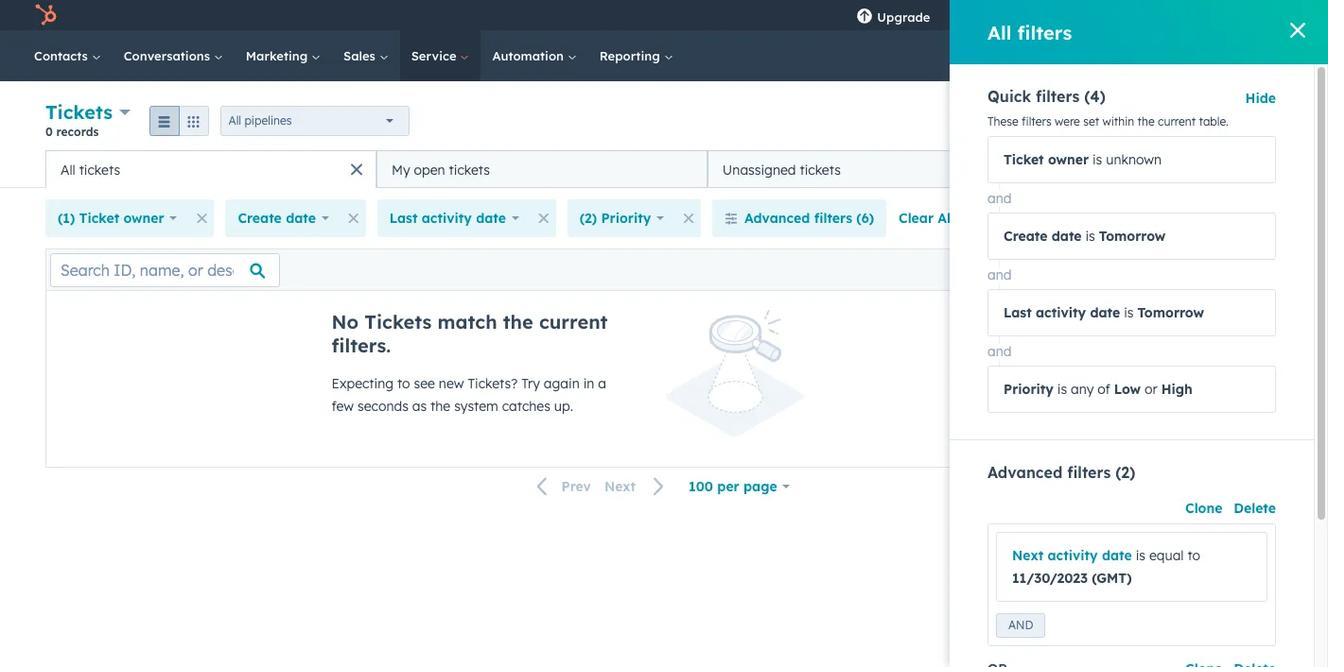 Task type: describe. For each thing, give the bounding box(es) containing it.
and for create
[[988, 267, 1012, 284]]

settings link
[[1065, 5, 1088, 25]]

to inside expecting to see new tickets? try again in a few seconds as the system catches up.
[[397, 376, 410, 393]]

all tickets button
[[45, 150, 376, 188]]

(6)
[[857, 210, 874, 227]]

hubspot image
[[34, 4, 57, 26]]

unassigned
[[723, 161, 796, 178]]

few
[[332, 398, 354, 415]]

service link
[[400, 30, 481, 81]]

advanced filters (6)
[[745, 210, 874, 227]]

pipelines
[[244, 113, 292, 127]]

apoptosis
[[1160, 8, 1218, 23]]

unassigned tickets
[[723, 161, 841, 178]]

apoptosis studios 2 button
[[1128, 0, 1304, 30]]

hide
[[1246, 90, 1276, 107]]

system
[[454, 398, 498, 415]]

high
[[1162, 381, 1193, 398]]

Search ID, name, or description search field
[[50, 253, 280, 287]]

contacts
[[34, 48, 92, 63]]

filters for all filters
[[1018, 20, 1072, 44]]

add
[[1079, 161, 1105, 178]]

new
[[439, 376, 464, 393]]

advanced for advanced filters (2)
[[988, 464, 1063, 483]]

up.
[[554, 398, 573, 415]]

add view (3/5)
[[1079, 161, 1177, 178]]

100 per page button
[[677, 468, 803, 506]]

is down add
[[1086, 228, 1095, 245]]

these
[[988, 114, 1019, 129]]

calling icon button
[[949, 3, 982, 27]]

11/30/2023
[[1012, 571, 1088, 588]]

100
[[689, 479, 713, 496]]

tara schultz image
[[1140, 7, 1157, 24]]

all for all pipelines
[[229, 113, 241, 127]]

next activity date is equal to 11/30/2023 (gmt)
[[1012, 548, 1201, 588]]

clear
[[899, 210, 934, 227]]

all inside button
[[938, 210, 955, 227]]

of
[[1098, 381, 1111, 398]]

save view
[[1214, 211, 1267, 225]]

search image
[[1289, 49, 1302, 62]]

marketplaces button
[[985, 0, 1025, 30]]

marketing link
[[234, 30, 332, 81]]

date for last activity date
[[476, 210, 506, 227]]

Search HubSpot search field
[[1063, 40, 1294, 72]]

automation link
[[481, 30, 588, 81]]

no tickets match the current filters.
[[332, 310, 608, 358]]

0 vertical spatial owner
[[1048, 151, 1089, 168]]

filters for quick filters (4)
[[1036, 87, 1080, 106]]

automation
[[492, 48, 567, 63]]

(2) inside popup button
[[580, 210, 597, 227]]

next for next
[[604, 479, 636, 496]]

and
[[1009, 619, 1034, 633]]

match
[[438, 310, 497, 334]]

create for create date
[[238, 210, 282, 227]]

activity for last activity date
[[422, 210, 472, 227]]

open
[[414, 161, 445, 178]]

create date is tomorrow
[[1004, 228, 1166, 245]]

owner inside popup button
[[123, 210, 164, 227]]

import button
[[1101, 106, 1171, 137]]

hubspot link
[[23, 4, 71, 26]]

filters.
[[332, 334, 391, 358]]

my open tickets
[[392, 161, 490, 178]]

last for last activity date
[[390, 210, 418, 227]]

activity for next activity date is equal to 11/30/2023 (gmt)
[[1048, 548, 1098, 565]]

all tickets
[[61, 161, 120, 178]]

expecting to see new tickets? try again in a few seconds as the system catches up.
[[332, 376, 606, 415]]

sales link
[[332, 30, 400, 81]]

actions
[[1023, 114, 1062, 128]]

next activity date button
[[1012, 548, 1132, 565]]

0
[[45, 125, 53, 139]]

add view (3/5) button
[[1046, 150, 1201, 188]]

1 vertical spatial priority
[[1004, 381, 1054, 398]]

tickets?
[[468, 376, 518, 393]]

prev button
[[526, 475, 598, 500]]

view for save
[[1243, 211, 1267, 225]]

conversations
[[124, 48, 214, 63]]

last for last activity date is tomorrow
[[1004, 305, 1032, 322]]

100 per page
[[689, 479, 777, 496]]

upgrade
[[877, 9, 930, 25]]

menu containing apoptosis studios 2
[[843, 0, 1306, 30]]

next button
[[598, 475, 677, 500]]

filters for advanced filters (2)
[[1067, 464, 1111, 483]]

create ticket button
[[1182, 106, 1283, 137]]

page
[[744, 479, 777, 496]]

a
[[598, 376, 606, 393]]

and for last
[[988, 343, 1012, 360]]

low
[[1114, 381, 1141, 398]]

tickets banner
[[45, 98, 1283, 150]]

delete button
[[1234, 498, 1276, 520]]

all for all tickets
[[61, 161, 75, 178]]

these filters were set within the current table.
[[988, 114, 1229, 129]]

advanced for advanced filters (6)
[[745, 210, 810, 227]]

ticket inside popup button
[[79, 210, 119, 227]]

seconds
[[358, 398, 409, 415]]

0 vertical spatial tomorrow
[[1099, 228, 1166, 245]]

service
[[411, 48, 460, 63]]

save
[[1214, 211, 1240, 225]]

no
[[332, 310, 359, 334]]

again
[[544, 376, 580, 393]]

reporting link
[[588, 30, 685, 81]]

expecting
[[332, 376, 394, 393]]

quick filters (4)
[[988, 87, 1106, 106]]

were
[[1055, 114, 1080, 129]]

tickets inside no tickets match the current filters.
[[365, 310, 432, 334]]

advanced filters (2)
[[988, 464, 1136, 483]]



Task type: locate. For each thing, give the bounding box(es) containing it.
0 horizontal spatial view
[[1110, 161, 1140, 178]]

upgrade image
[[857, 9, 874, 26]]

next inside next activity date is equal to 11/30/2023 (gmt)
[[1012, 548, 1044, 565]]

filters for these filters were set within the current table.
[[1022, 114, 1052, 129]]

tickets inside 'button'
[[79, 161, 120, 178]]

last activity date is tomorrow
[[1004, 305, 1204, 322]]

0 vertical spatial ticket
[[1004, 151, 1044, 168]]

owner up search id, name, or description search field
[[123, 210, 164, 227]]

set
[[1084, 114, 1100, 129]]

view right save at the right of the page
[[1243, 211, 1267, 225]]

activity inside next activity date is equal to 11/30/2023 (gmt)
[[1048, 548, 1098, 565]]

the inside no tickets match the current filters.
[[503, 310, 533, 334]]

1 vertical spatial (2)
[[1116, 464, 1136, 483]]

last inside last activity date popup button
[[390, 210, 418, 227]]

actions button
[[1007, 106, 1090, 137]]

1 vertical spatial owner
[[123, 210, 164, 227]]

the inside expecting to see new tickets? try again in a few seconds as the system catches up.
[[431, 398, 451, 415]]

(gmt)
[[1092, 571, 1132, 588]]

see
[[414, 376, 435, 393]]

all pipelines
[[229, 113, 292, 127]]

0 horizontal spatial (2)
[[580, 210, 597, 227]]

1 vertical spatial tomorrow
[[1138, 305, 1204, 322]]

tomorrow down the add view (3/5)
[[1099, 228, 1166, 245]]

and
[[988, 190, 1012, 207], [988, 267, 1012, 284], [988, 343, 1012, 360]]

catches
[[502, 398, 551, 415]]

1 horizontal spatial view
[[1243, 211, 1267, 225]]

owner down were
[[1048, 151, 1089, 168]]

marketing
[[246, 48, 311, 63]]

0 horizontal spatial next
[[604, 479, 636, 496]]

is
[[1093, 151, 1103, 168], [1086, 228, 1095, 245], [1124, 305, 1134, 322], [1058, 381, 1067, 398], [1136, 548, 1146, 565]]

1 vertical spatial current
[[539, 310, 608, 334]]

tickets inside tickets popup button
[[45, 100, 113, 124]]

all inside popup button
[[229, 113, 241, 127]]

import
[[1117, 114, 1155, 128]]

clear all
[[899, 210, 955, 227]]

(2) priority
[[580, 210, 651, 227]]

and button
[[996, 614, 1046, 639]]

tickets right no
[[365, 310, 432, 334]]

advanced filters (6) button
[[712, 200, 887, 237]]

to inside next activity date is equal to 11/30/2023 (gmt)
[[1188, 548, 1201, 565]]

1 horizontal spatial priority
[[1004, 381, 1054, 398]]

menu
[[843, 0, 1306, 30]]

0 horizontal spatial the
[[431, 398, 451, 415]]

create inside button
[[1199, 114, 1234, 128]]

0 vertical spatial create
[[1199, 114, 1234, 128]]

0 horizontal spatial current
[[539, 310, 608, 334]]

1 horizontal spatial current
[[1158, 114, 1196, 129]]

table.
[[1199, 114, 1229, 129]]

or
[[1145, 381, 1158, 398]]

is left equal in the bottom of the page
[[1136, 548, 1146, 565]]

tickets up records
[[45, 100, 113, 124]]

reporting
[[600, 48, 664, 63]]

all left pipelines
[[229, 113, 241, 127]]

all filters
[[988, 20, 1072, 44]]

1 tickets from the left
[[79, 161, 120, 178]]

group inside tickets banner
[[149, 105, 209, 136]]

last
[[390, 210, 418, 227], [1004, 305, 1032, 322]]

0 vertical spatial next
[[604, 479, 636, 496]]

date for last activity date is tomorrow
[[1090, 305, 1120, 322]]

1 vertical spatial and
[[988, 267, 1012, 284]]

sales
[[344, 48, 379, 63]]

next for next activity date is equal to 11/30/2023 (gmt)
[[1012, 548, 1044, 565]]

2 horizontal spatial tickets
[[800, 161, 841, 178]]

is left unknown at the top right of page
[[1093, 151, 1103, 168]]

ticket right (1)
[[79, 210, 119, 227]]

1 vertical spatial ticket
[[79, 210, 119, 227]]

1 horizontal spatial create
[[1004, 228, 1048, 245]]

0 vertical spatial view
[[1110, 161, 1140, 178]]

0 horizontal spatial last
[[390, 210, 418, 227]]

tickets for unassigned tickets
[[800, 161, 841, 178]]

records
[[56, 125, 99, 139]]

pagination navigation
[[526, 475, 677, 500]]

0 records
[[45, 125, 99, 139]]

(3/5)
[[1144, 161, 1177, 178]]

1 vertical spatial last
[[1004, 305, 1032, 322]]

0 vertical spatial to
[[397, 376, 410, 393]]

to right equal in the bottom of the page
[[1188, 548, 1201, 565]]

to
[[397, 376, 410, 393], [1188, 548, 1201, 565]]

0 horizontal spatial priority
[[601, 210, 651, 227]]

as
[[412, 398, 427, 415]]

2 tickets from the left
[[449, 161, 490, 178]]

view right add
[[1110, 161, 1140, 178]]

advanced inside button
[[745, 210, 810, 227]]

all inside 'button'
[[61, 161, 75, 178]]

save view button
[[1180, 203, 1283, 234]]

date for next activity date is equal to 11/30/2023 (gmt)
[[1102, 548, 1132, 565]]

my open tickets button
[[376, 150, 708, 188]]

hide button
[[1246, 87, 1276, 110]]

close image
[[1291, 23, 1306, 38]]

all for all filters
[[988, 20, 1012, 44]]

1 horizontal spatial last
[[1004, 305, 1032, 322]]

1 and from the top
[[988, 190, 1012, 207]]

tomorrow
[[1099, 228, 1166, 245], [1138, 305, 1204, 322]]

menu item
[[944, 0, 948, 30]]

1 horizontal spatial the
[[503, 310, 533, 334]]

current up again
[[539, 310, 608, 334]]

date inside next activity date is equal to 11/30/2023 (gmt)
[[1102, 548, 1132, 565]]

current left the table.
[[1158, 114, 1196, 129]]

tomorrow up "high"
[[1138, 305, 1204, 322]]

(2) priority button
[[567, 200, 677, 237]]

create for create ticket
[[1199, 114, 1234, 128]]

studios
[[1222, 8, 1265, 23]]

(1)
[[58, 210, 75, 227]]

delete
[[1234, 501, 1276, 518]]

0 vertical spatial priority
[[601, 210, 651, 227]]

priority inside the (2) priority popup button
[[601, 210, 651, 227]]

date inside popup button
[[476, 210, 506, 227]]

notifications image
[[1100, 9, 1117, 26]]

0 vertical spatial tickets
[[45, 100, 113, 124]]

help image
[[1036, 9, 1053, 26]]

activity for last activity date is tomorrow
[[1036, 305, 1086, 322]]

1 horizontal spatial owner
[[1048, 151, 1089, 168]]

0 vertical spatial advanced
[[745, 210, 810, 227]]

2 horizontal spatial create
[[1199, 114, 1234, 128]]

tickets
[[45, 100, 113, 124], [365, 310, 432, 334]]

1 horizontal spatial (2)
[[1116, 464, 1136, 483]]

current inside no tickets match the current filters.
[[539, 310, 608, 334]]

0 horizontal spatial ticket
[[79, 210, 119, 227]]

2 horizontal spatial the
[[1138, 114, 1155, 129]]

(1) ticket owner
[[58, 210, 164, 227]]

settings image
[[1068, 8, 1085, 25]]

3 and from the top
[[988, 343, 1012, 360]]

search button
[[1279, 40, 1311, 72]]

next right prev on the left bottom
[[604, 479, 636, 496]]

activity inside popup button
[[422, 210, 472, 227]]

0 horizontal spatial to
[[397, 376, 410, 393]]

my
[[392, 161, 410, 178]]

any
[[1071, 381, 1094, 398]]

create date button
[[226, 200, 341, 237]]

3 tickets from the left
[[800, 161, 841, 178]]

is left any
[[1058, 381, 1067, 398]]

activity up any
[[1036, 305, 1086, 322]]

next up 11/30/2023 at the bottom right of the page
[[1012, 548, 1044, 565]]

quick
[[988, 87, 1031, 106]]

date inside popup button
[[286, 210, 316, 227]]

2 vertical spatial activity
[[1048, 548, 1098, 565]]

within
[[1103, 114, 1135, 129]]

(4)
[[1084, 87, 1106, 106]]

0 horizontal spatial owner
[[123, 210, 164, 227]]

1 horizontal spatial to
[[1188, 548, 1201, 565]]

0 horizontal spatial create
[[238, 210, 282, 227]]

current
[[1158, 114, 1196, 129], [539, 310, 608, 334]]

last activity date button
[[377, 200, 531, 237]]

group
[[149, 105, 209, 136]]

1 vertical spatial advanced
[[988, 464, 1063, 483]]

0 horizontal spatial advanced
[[745, 210, 810, 227]]

1 vertical spatial tickets
[[365, 310, 432, 334]]

2
[[1269, 8, 1275, 23]]

0 vertical spatial the
[[1138, 114, 1155, 129]]

activity up 11/30/2023 at the bottom right of the page
[[1048, 548, 1098, 565]]

unknown
[[1106, 151, 1162, 168]]

2 vertical spatial the
[[431, 398, 451, 415]]

activity down my open tickets
[[422, 210, 472, 227]]

1 vertical spatial create
[[238, 210, 282, 227]]

1 vertical spatial view
[[1243, 211, 1267, 225]]

tickets button
[[45, 98, 130, 126]]

0 vertical spatial last
[[390, 210, 418, 227]]

all down 0 records
[[61, 161, 75, 178]]

1 vertical spatial the
[[503, 310, 533, 334]]

prev
[[562, 479, 591, 496]]

2 vertical spatial create
[[1004, 228, 1048, 245]]

date
[[286, 210, 316, 227], [476, 210, 506, 227], [1052, 228, 1082, 245], [1090, 305, 1120, 322], [1102, 548, 1132, 565]]

view for add
[[1110, 161, 1140, 178]]

unassigned tickets button
[[708, 150, 1039, 188]]

calling icon image
[[957, 8, 974, 25]]

tickets up advanced filters (6)
[[800, 161, 841, 178]]

ticket owner is unknown
[[1004, 151, 1162, 168]]

0 horizontal spatial tickets
[[79, 161, 120, 178]]

(2) down my open tickets button
[[580, 210, 597, 227]]

0 vertical spatial current
[[1158, 114, 1196, 129]]

priority
[[601, 210, 651, 227], [1004, 381, 1054, 398]]

ticket down actions
[[1004, 151, 1044, 168]]

tickets down records
[[79, 161, 120, 178]]

filters for advanced filters (6)
[[814, 210, 853, 227]]

clone button
[[1186, 498, 1223, 520]]

the right the within
[[1138, 114, 1155, 129]]

create inside popup button
[[238, 210, 282, 227]]

tickets
[[79, 161, 120, 178], [449, 161, 490, 178], [800, 161, 841, 178]]

filters inside button
[[814, 210, 853, 227]]

the right as
[[431, 398, 451, 415]]

marketplaces image
[[997, 9, 1014, 26]]

1 horizontal spatial tickets
[[365, 310, 432, 334]]

view
[[1110, 161, 1140, 178], [1243, 211, 1267, 225]]

0 vertical spatial and
[[988, 190, 1012, 207]]

2 and from the top
[[988, 267, 1012, 284]]

0 vertical spatial activity
[[422, 210, 472, 227]]

activity
[[422, 210, 472, 227], [1036, 305, 1086, 322], [1048, 548, 1098, 565]]

1 horizontal spatial ticket
[[1004, 151, 1044, 168]]

1 vertical spatial activity
[[1036, 305, 1086, 322]]

1 horizontal spatial advanced
[[988, 464, 1063, 483]]

clone
[[1186, 501, 1223, 518]]

to left 'see' at left bottom
[[397, 376, 410, 393]]

1 vertical spatial to
[[1188, 548, 1201, 565]]

conversations link
[[112, 30, 234, 81]]

1 horizontal spatial next
[[1012, 548, 1044, 565]]

create ticket
[[1199, 114, 1267, 128]]

all pipelines button
[[220, 105, 409, 136]]

tickets right the open at top left
[[449, 161, 490, 178]]

the right match
[[503, 310, 533, 334]]

2 vertical spatial and
[[988, 343, 1012, 360]]

all right clear
[[938, 210, 955, 227]]

1 horizontal spatial tickets
[[449, 161, 490, 178]]

0 vertical spatial (2)
[[580, 210, 597, 227]]

all right calling icon
[[988, 20, 1012, 44]]

is up the low
[[1124, 305, 1134, 322]]

ticket
[[1237, 114, 1267, 128]]

tickets for all tickets
[[79, 161, 120, 178]]

1 vertical spatial next
[[1012, 548, 1044, 565]]

in
[[583, 376, 595, 393]]

per
[[717, 479, 740, 496]]

create date
[[238, 210, 316, 227]]

0 horizontal spatial tickets
[[45, 100, 113, 124]]

(2) down the low
[[1116, 464, 1136, 483]]

next inside next button
[[604, 479, 636, 496]]

is inside next activity date is equal to 11/30/2023 (gmt)
[[1136, 548, 1146, 565]]

equal
[[1150, 548, 1184, 565]]

view inside button
[[1243, 211, 1267, 225]]

view inside popup button
[[1110, 161, 1140, 178]]



Task type: vqa. For each thing, say whether or not it's contained in the screenshot.
Account Setup Element
no



